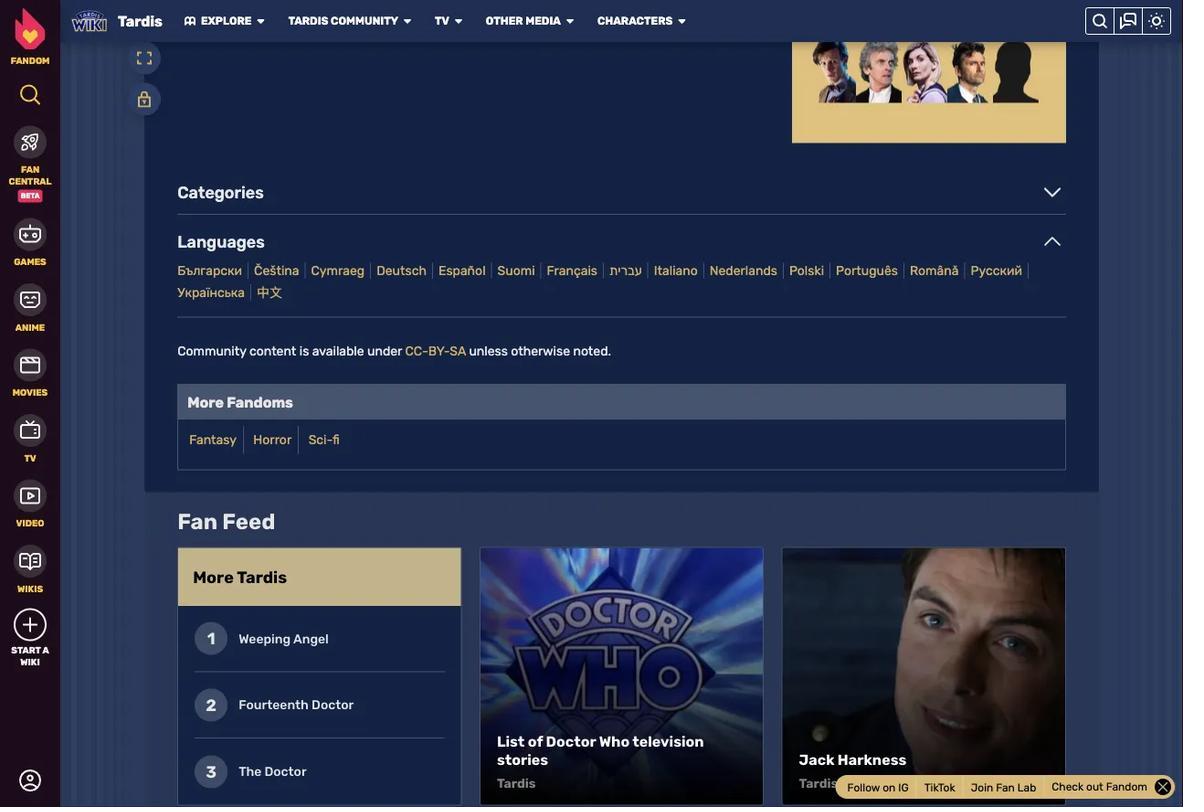 Task type: locate. For each thing, give the bounding box(es) containing it.
under
[[367, 343, 402, 358]]

עברית
[[610, 263, 642, 278]]

collapse image
[[1155, 779, 1172, 795]]

tiny image left other
[[453, 16, 464, 27]]

русский
[[971, 263, 1023, 278]]

follow
[[848, 781, 880, 794]]

list
[[497, 733, 525, 750]]

1 horizontal spatial tiny image
[[255, 16, 266, 27]]

fourteenth
[[239, 697, 309, 712]]

0 horizontal spatial tiny image
[[402, 16, 413, 27]]

tardis right explore
[[288, 15, 329, 27]]

1 tiny image from the left
[[185, 16, 195, 27]]

central
[[9, 175, 52, 186]]

tiny image inside explore link
[[185, 16, 195, 27]]

sa
[[450, 343, 466, 358]]

2 horizontal spatial doctor
[[546, 733, 596, 750]]

check out fandom
[[1052, 781, 1148, 793]]

check
[[1052, 781, 1084, 793]]

tardis image
[[71, 7, 107, 35]]

polski link
[[784, 263, 831, 279]]

0 vertical spatial fan
[[21, 164, 39, 175]]

1 small image from the top
[[1044, 184, 1061, 201]]

wiki
[[20, 656, 40, 667]]

fourteenth doctor no background image
[[948, 37, 993, 103]]

3 tiny image from the left
[[453, 16, 464, 27]]

tiny image right tardis community
[[402, 16, 413, 27]]

tv
[[435, 15, 449, 27], [24, 452, 36, 463]]

1 vertical spatial fan
[[177, 508, 218, 534]]

fan inside fan central beta
[[21, 164, 39, 175]]

movies link
[[0, 347, 60, 398]]

the doctor
[[239, 764, 307, 779]]

more up 'fantasy' link
[[188, 393, 224, 411]]

more fandoms
[[188, 393, 293, 411]]

0 vertical spatial doctor
[[312, 697, 354, 712]]

other media link
[[486, 14, 561, 28]]

1 horizontal spatial tiny image
[[565, 16, 576, 27]]

1 vertical spatial more
[[193, 567, 234, 587]]

more
[[188, 393, 224, 411], [193, 567, 234, 587]]

doctor
[[312, 697, 354, 712], [546, 733, 596, 750], [265, 764, 307, 779]]

3 tiny image from the left
[[677, 16, 688, 27]]

video
[[16, 518, 44, 529]]

tiny image
[[402, 16, 413, 27], [565, 16, 576, 27], [677, 16, 688, 27]]

jack harkness tardis
[[799, 751, 907, 791]]

tv link down movies
[[0, 412, 60, 464]]

cymraeg link
[[306, 263, 371, 279]]

mystery doctor image
[[993, 37, 1039, 103]]

2 horizontal spatial tiny image
[[677, 16, 688, 27]]

the
[[239, 764, 262, 779]]

doctor right of
[[546, 733, 596, 750]]

1 horizontal spatial tv link
[[435, 14, 449, 28]]

community
[[331, 15, 398, 27], [177, 343, 246, 358]]

tiny image for community
[[402, 16, 413, 27]]

українська
[[177, 285, 245, 300]]

a
[[42, 645, 49, 656]]

join
[[971, 781, 994, 794]]

doctor right the the
[[265, 764, 307, 779]]

tiny image
[[185, 16, 195, 27], [255, 16, 266, 27], [453, 16, 464, 27]]

tardis down stories
[[497, 776, 536, 791]]

fandom
[[1107, 781, 1148, 793]]

characters link
[[598, 14, 673, 28]]

cymraeg
[[311, 263, 365, 278]]

tiny image right explore
[[255, 16, 266, 27]]

中文 link
[[251, 284, 288, 300]]

otherwise
[[511, 343, 570, 358]]

fan feed
[[177, 508, 276, 534]]

2 vertical spatial doctor
[[265, 764, 307, 779]]

tiny image right media
[[565, 16, 576, 27]]

1 horizontal spatial fan
[[177, 508, 218, 534]]

out
[[1087, 781, 1104, 793]]

tv left other
[[435, 15, 449, 27]]

sixth doctor landing image
[[811, 0, 856, 37]]

anime link
[[0, 281, 60, 333]]

0 horizontal spatial tiny image
[[185, 16, 195, 27]]

0 horizontal spatial tv
[[24, 452, 36, 463]]

0 vertical spatial community
[[331, 15, 398, 27]]

doctor right fourteenth
[[312, 697, 354, 712]]

tv link left other
[[435, 14, 449, 28]]

0 horizontal spatial fan
[[21, 164, 39, 175]]

1 horizontal spatial doctor
[[312, 697, 354, 712]]

2 vertical spatial fan
[[997, 781, 1015, 794]]

0 vertical spatial more
[[188, 393, 224, 411]]

tiny image right characters
[[677, 16, 688, 27]]

angel
[[293, 631, 329, 646]]

2 horizontal spatial tiny image
[[453, 16, 464, 27]]

noted.
[[573, 343, 611, 358]]

português link
[[831, 263, 905, 279]]

more down fan feed
[[193, 567, 234, 587]]

video link
[[0, 478, 60, 529]]

view source image
[[136, 91, 153, 107]]

fi
[[333, 432, 340, 447]]

of
[[528, 733, 543, 750]]

twelfth doctor no background image
[[856, 37, 902, 103]]

0 horizontal spatial community
[[177, 343, 246, 358]]

1 vertical spatial community
[[177, 343, 246, 358]]

0 vertical spatial small image
[[1044, 184, 1061, 201]]

1 vertical spatial tv link
[[0, 412, 60, 464]]

more tardis
[[193, 567, 287, 587]]

fandom navigation element
[[0, 8, 60, 668]]

tardis community
[[288, 15, 398, 27]]

0 vertical spatial tv
[[435, 15, 449, 27]]

tardis down feed
[[237, 567, 287, 587]]

small image
[[1044, 184, 1061, 201], [1044, 233, 1061, 250]]

tiktok
[[925, 781, 956, 794]]

games
[[14, 256, 46, 267]]

eleventh doctor no background image
[[811, 37, 856, 103]]

tv link
[[435, 14, 449, 28], [0, 412, 60, 464]]

tardis link
[[118, 12, 163, 30]]

follow on ig link
[[840, 777, 917, 797]]

start a wiki
[[11, 645, 49, 667]]

română link
[[905, 263, 966, 279]]

fourteenth doctor
[[239, 697, 354, 712]]

tardis down jack at the bottom
[[799, 776, 838, 791]]

cc-
[[405, 343, 428, 358]]

nederlands
[[710, 263, 778, 278]]

by-
[[428, 343, 450, 358]]

0 vertical spatial tv link
[[435, 14, 449, 28]]

1 vertical spatial small image
[[1044, 233, 1061, 250]]

media
[[526, 15, 561, 27]]

more for more tardis
[[193, 567, 234, 587]]

suomi
[[498, 263, 535, 278]]

українська link
[[172, 284, 251, 300]]

1 horizontal spatial tv
[[435, 15, 449, 27]]

1 vertical spatial tv
[[24, 452, 36, 463]]

1 vertical spatial doctor
[[546, 733, 596, 750]]

2 tiny image from the left
[[565, 16, 576, 27]]

italiano link
[[649, 263, 704, 279]]

русский українська
[[177, 263, 1023, 300]]

fan left feed
[[177, 508, 218, 534]]

tiny image left explore
[[185, 16, 195, 27]]

weeping angel
[[239, 631, 329, 646]]

fandoms
[[227, 393, 293, 411]]

português
[[836, 263, 898, 278]]

1 tiny image from the left
[[402, 16, 413, 27]]

0 horizontal spatial doctor
[[265, 764, 307, 779]]

fandom link
[[0, 8, 60, 66]]

small image for languages
[[1044, 233, 1061, 250]]

2 small image from the top
[[1044, 233, 1061, 250]]

čeština link
[[249, 263, 306, 279]]

characters
[[598, 15, 673, 27]]

beta
[[21, 191, 40, 200]]

fan left lab
[[997, 781, 1015, 794]]

tv up video link
[[24, 452, 36, 463]]

more for more fandoms
[[188, 393, 224, 411]]

fan up central
[[21, 164, 39, 175]]



Task type: vqa. For each thing, say whether or not it's contained in the screenshot.
others.
no



Task type: describe. For each thing, give the bounding box(es) containing it.
română
[[910, 263, 959, 278]]

deutsch link
[[371, 263, 433, 279]]

expand image
[[136, 50, 153, 66]]

български link
[[172, 263, 249, 279]]

tardis inside the jack harkness tardis
[[799, 776, 838, 791]]

polski
[[790, 263, 824, 278]]

available
[[312, 343, 364, 358]]

who
[[599, 733, 630, 750]]

is
[[300, 343, 309, 358]]

on
[[883, 781, 896, 794]]

harkness
[[838, 751, 907, 769]]

other
[[486, 15, 523, 27]]

fan for fan feed
[[177, 508, 218, 534]]

tardis inside the tardis community link
[[288, 15, 329, 27]]

check out fandom link
[[1052, 781, 1148, 793]]

start
[[11, 645, 41, 656]]

tiny image for media
[[565, 16, 576, 27]]

2 tiny image from the left
[[255, 16, 266, 27]]

doctor for 3
[[265, 764, 307, 779]]

wikis
[[17, 583, 43, 594]]

tenth doctor no background image
[[993, 0, 1039, 37]]

tv inside fandom navigation element
[[24, 452, 36, 463]]

community content is available under cc-by-sa unless otherwise noted.
[[177, 343, 611, 358]]

fandom
[[11, 55, 50, 66]]

languages
[[177, 232, 265, 251]]

עברית link
[[604, 263, 649, 279]]

list of doctor who television stories tardis
[[497, 733, 704, 791]]

fantasy link
[[189, 432, 237, 447]]

nederlands link
[[704, 263, 784, 279]]

español
[[439, 263, 486, 278]]

stories
[[497, 751, 548, 769]]

follow on ig
[[848, 781, 909, 794]]

small image
[[22, 616, 38, 633]]

television
[[633, 733, 704, 750]]

tardis up expand image
[[118, 12, 163, 30]]

fan central beta
[[9, 164, 52, 200]]

lab
[[1018, 781, 1037, 794]]

español link
[[433, 263, 492, 279]]

français link
[[542, 263, 604, 279]]

2 horizontal spatial fan
[[997, 781, 1015, 794]]

suomi link
[[492, 263, 542, 279]]

sci-fi
[[309, 432, 340, 447]]

search [ctrl-option-f] image
[[19, 84, 41, 106]]

tardis inside list of doctor who television stories tardis
[[497, 776, 536, 791]]

unless
[[469, 343, 508, 358]]

ninthdoctor no background image
[[948, 0, 993, 37]]

seventh doctor no background image
[[856, 0, 902, 37]]

small image for categories
[[1044, 184, 1061, 201]]

italiano
[[654, 263, 698, 278]]

sci-
[[309, 432, 333, 447]]

ig
[[899, 781, 909, 794]]

join fan lab link
[[964, 777, 1045, 797]]

feed
[[222, 508, 276, 534]]

français
[[547, 263, 598, 278]]

tiktok link
[[917, 777, 964, 797]]

anime
[[15, 322, 45, 333]]

explore
[[201, 15, 252, 27]]

horror link
[[253, 432, 292, 447]]

deutsch
[[377, 263, 427, 278]]

1
[[207, 629, 215, 648]]

1 horizontal spatial community
[[331, 15, 398, 27]]

中文
[[257, 285, 282, 300]]

doctor for 2
[[312, 697, 354, 712]]

čeština
[[254, 263, 299, 278]]

start a wiki link
[[0, 608, 60, 668]]

other media
[[486, 15, 561, 27]]

fan for fan central beta
[[21, 164, 39, 175]]

horror
[[253, 432, 292, 447]]

content
[[249, 343, 296, 358]]

sci-fi link
[[309, 432, 340, 447]]

games link
[[0, 216, 60, 268]]

3
[[206, 762, 217, 781]]

tardis community link
[[288, 14, 398, 28]]

русский link
[[966, 263, 1029, 279]]

jack
[[799, 751, 835, 769]]

movies
[[13, 387, 48, 398]]

doctor inside list of doctor who television stories tardis
[[546, 733, 596, 750]]

thirteenth doctor no background image
[[902, 37, 948, 103]]

weeping
[[239, 631, 291, 646]]

0 horizontal spatial tv link
[[0, 412, 60, 464]]

join fan lab
[[971, 781, 1037, 794]]



